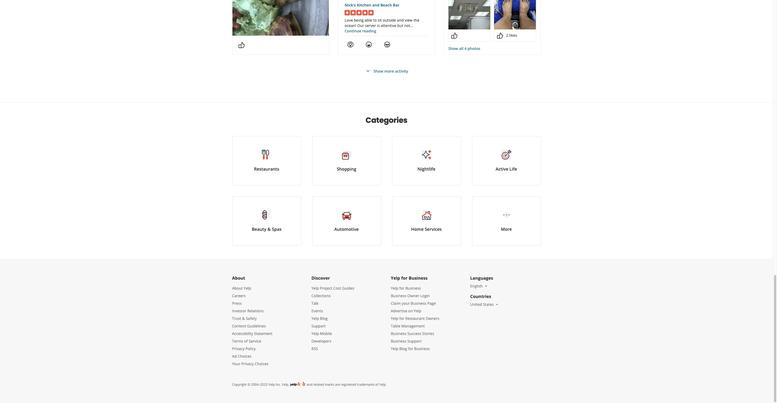 Task type: locate. For each thing, give the bounding box(es) containing it.
show inside show all 4 photos dropdown button
[[448, 46, 458, 51]]

like feed item image
[[451, 32, 458, 39], [497, 32, 503, 39]]

spas
[[272, 226, 282, 232]]

yelp burst image
[[302, 382, 306, 386]]

1 horizontal spatial &
[[268, 226, 271, 232]]

continue reading button
[[345, 28, 376, 33]]

0 horizontal spatial 16 chevron down v2 image
[[484, 284, 488, 288]]

show for show all 4 photos
[[448, 46, 458, 51]]

restaurants
[[254, 166, 279, 172]]

1 like feed item image from the left
[[451, 32, 458, 39]]

16 chevron down v2 image down languages
[[484, 284, 488, 288]]

of inside about yelp careers press investor relations trust & safety content guidelines accessibility statement terms of service privacy policy ad choices your privacy choices
[[244, 339, 248, 344]]

and
[[372, 2, 379, 8], [307, 382, 312, 387]]

press
[[232, 301, 242, 306]]

explore recent activity section section
[[228, 0, 545, 102]]

your
[[232, 361, 240, 366]]

business up yelp for business 'link'
[[409, 275, 428, 281]]

open photo lightbox image
[[449, 0, 490, 29], [494, 0, 536, 29]]

0 horizontal spatial &
[[242, 316, 245, 321]]

yelp up collections link
[[311, 286, 319, 291]]

show right 24 chevron down v2 image
[[373, 68, 383, 74]]

developers
[[311, 339, 331, 344]]

your privacy choices link
[[232, 361, 268, 366]]

1 horizontal spatial and
[[372, 2, 379, 8]]

yelp,
[[282, 382, 289, 387]]

1 open photo lightbox image from the left
[[449, 0, 490, 29]]

1 vertical spatial 16 chevron down v2 image
[[495, 302, 499, 307]]

and right yelp burst icon
[[307, 382, 312, 387]]

privacy
[[232, 346, 245, 351], [241, 361, 254, 366]]

investor relations link
[[232, 308, 264, 314]]

claim
[[391, 301, 401, 306]]

about for about yelp careers press investor relations trust & safety content guidelines accessibility statement terms of service privacy policy ad choices your privacy choices
[[232, 286, 243, 291]]

0 horizontal spatial of
[[244, 339, 248, 344]]

yelp project cost guides collections talk events yelp blog support yelp mobile developers rss
[[311, 286, 354, 351]]

english
[[470, 284, 483, 289]]

bar
[[393, 2, 399, 8]]

blog
[[320, 316, 328, 321], [399, 346, 407, 351]]

1 horizontal spatial show
[[448, 46, 458, 51]]

united
[[470, 302, 482, 307]]

0 horizontal spatial blog
[[320, 316, 328, 321]]

16 chevron down v2 image right states
[[495, 302, 499, 307]]

2 like feed item image from the left
[[497, 32, 503, 39]]

languages
[[470, 275, 493, 281]]

all
[[459, 46, 464, 51]]

yelp
[[391, 275, 400, 281], [244, 286, 251, 291], [311, 286, 319, 291], [391, 286, 398, 291], [414, 308, 421, 314], [311, 316, 319, 321], [391, 316, 398, 321], [311, 331, 319, 336], [391, 346, 398, 351], [268, 382, 275, 387]]

show
[[448, 46, 458, 51], [373, 68, 383, 74]]

business down owner
[[411, 301, 426, 306]]

yelp for business
[[391, 275, 428, 281]]

1 horizontal spatial 16 chevron down v2 image
[[495, 302, 499, 307]]

16 chevron down v2 image
[[484, 284, 488, 288], [495, 302, 499, 307]]

0 horizontal spatial open photo lightbox image
[[449, 0, 490, 29]]

0 vertical spatial about
[[232, 275, 245, 281]]

yelp right on
[[414, 308, 421, 314]]

0 vertical spatial support
[[311, 323, 326, 329]]

policy
[[246, 346, 256, 351]]

talk
[[311, 301, 319, 306]]

management
[[401, 323, 425, 329]]

0 vertical spatial &
[[268, 226, 271, 232]]

shopping link
[[312, 136, 381, 186]]

0 horizontal spatial show
[[373, 68, 383, 74]]

business support link
[[391, 339, 422, 344]]

show inside show more activity button
[[373, 68, 383, 74]]

business down table
[[391, 331, 406, 336]]

about up about yelp link
[[232, 275, 245, 281]]

and left "beach"
[[372, 2, 379, 8]]

yelp for restaurant owners link
[[391, 316, 439, 321]]

0 vertical spatial show
[[448, 46, 458, 51]]

about up careers
[[232, 286, 243, 291]]

24 cool v2 image
[[384, 41, 391, 48]]

yelp mobile link
[[311, 331, 332, 336]]

show left all at the top right of the page
[[448, 46, 458, 51]]

1 vertical spatial support
[[407, 339, 422, 344]]

related
[[313, 382, 324, 387]]

1 horizontal spatial open photo lightbox image
[[494, 0, 536, 29]]

1 horizontal spatial choices
[[255, 361, 268, 366]]

services
[[425, 226, 442, 232]]

16 chevron down v2 image inside english popup button
[[484, 284, 488, 288]]

0 vertical spatial blog
[[320, 316, 328, 321]]

yelp logo image
[[290, 382, 300, 387]]

5 star rating image
[[345, 10, 374, 15]]

yelp up table
[[391, 316, 398, 321]]

1 vertical spatial about
[[232, 286, 243, 291]]

and inside explore recent activity section section
[[372, 2, 379, 8]]

shopping
[[337, 166, 356, 172]]

table
[[391, 323, 400, 329]]

0 vertical spatial 16 chevron down v2 image
[[484, 284, 488, 288]]

blog down business support link
[[399, 346, 407, 351]]

support down success
[[407, 339, 422, 344]]

events link
[[311, 308, 323, 314]]

of left yelp.
[[375, 382, 378, 387]]

business down stories
[[414, 346, 430, 351]]

0 horizontal spatial support
[[311, 323, 326, 329]]

& right trust on the left bottom of page
[[242, 316, 245, 321]]

nightlife link
[[392, 136, 461, 186]]

privacy down "terms"
[[232, 346, 245, 351]]

english button
[[470, 284, 488, 289]]

0 vertical spatial choices
[[238, 354, 251, 359]]

about
[[232, 275, 245, 281], [232, 286, 243, 291]]

1 horizontal spatial blog
[[399, 346, 407, 351]]

nick's
[[345, 2, 356, 8]]

choices
[[238, 354, 251, 359], [255, 361, 268, 366]]

investor
[[232, 308, 246, 314]]

support down yelp blog link
[[311, 323, 326, 329]]

business up 'yelp blog for business' "link" on the bottom of the page
[[391, 339, 406, 344]]

life
[[510, 166, 517, 172]]

2 about from the top
[[232, 286, 243, 291]]

1 about from the top
[[232, 275, 245, 281]]

your
[[402, 301, 410, 306]]

1 vertical spatial blog
[[399, 346, 407, 351]]

like feed item image up show all 4 photos in the right top of the page
[[451, 32, 458, 39]]

1 horizontal spatial support
[[407, 339, 422, 344]]

yelp inside about yelp careers press investor relations trust & safety content guidelines accessibility statement terms of service privacy policy ad choices your privacy choices
[[244, 286, 251, 291]]

automotive
[[334, 226, 359, 232]]

16 chevron down v2 image inside united states dropdown button
[[495, 302, 499, 307]]

1 vertical spatial of
[[375, 382, 378, 387]]

about inside about yelp careers press investor relations trust & safety content guidelines accessibility statement terms of service privacy policy ad choices your privacy choices
[[232, 286, 243, 291]]

like feed item image for second open photo lightbox from the left
[[497, 32, 503, 39]]

0 horizontal spatial choices
[[238, 354, 251, 359]]

business up owner
[[405, 286, 421, 291]]

1 vertical spatial &
[[242, 316, 245, 321]]

0 vertical spatial and
[[372, 2, 379, 8]]

support inside yelp project cost guides collections talk events yelp blog support yelp mobile developers rss
[[311, 323, 326, 329]]

claim your business page link
[[391, 301, 436, 306]]

of up privacy policy link
[[244, 339, 248, 344]]

1 vertical spatial and
[[307, 382, 312, 387]]

terms of service link
[[232, 339, 261, 344]]

choices down privacy policy link
[[238, 354, 251, 359]]

are
[[335, 382, 340, 387]]

,
[[300, 382, 302, 387]]

choices down policy
[[255, 361, 268, 366]]

1 horizontal spatial like feed item image
[[497, 32, 503, 39]]

more
[[501, 226, 512, 232]]

1 vertical spatial show
[[373, 68, 383, 74]]

0 horizontal spatial like feed item image
[[451, 32, 458, 39]]

support
[[311, 323, 326, 329], [407, 339, 422, 344]]

yelp up careers
[[244, 286, 251, 291]]

terms
[[232, 339, 243, 344]]

privacy down the "ad choices" 'link'
[[241, 361, 254, 366]]

yelp for business business owner login claim your business page advertise on yelp yelp for restaurant owners table management business success stories business support yelp blog for business
[[391, 286, 439, 351]]

developers link
[[311, 339, 331, 344]]

rss
[[311, 346, 318, 351]]

blog up support link
[[320, 316, 328, 321]]

16 chevron down v2 image for countries
[[495, 302, 499, 307]]

&
[[268, 226, 271, 232], [242, 316, 245, 321]]

ad
[[232, 354, 237, 359]]

0 vertical spatial of
[[244, 339, 248, 344]]

& left 'spas'
[[268, 226, 271, 232]]

like feed item image left 2
[[497, 32, 503, 39]]

2 open photo lightbox image from the left
[[494, 0, 536, 29]]

home
[[411, 226, 424, 232]]

active life
[[496, 166, 517, 172]]

show for show more activity
[[373, 68, 383, 74]]

beauty & spas link
[[232, 196, 301, 246]]

states
[[483, 302, 494, 307]]

rss link
[[311, 346, 318, 351]]

yelp down events link
[[311, 316, 319, 321]]

collections link
[[311, 293, 331, 298]]



Task type: describe. For each thing, give the bounding box(es) containing it.
home services
[[411, 226, 442, 232]]

guidelines
[[247, 323, 266, 329]]

support inside yelp for business business owner login claim your business page advertise on yelp yelp for restaurant owners table management business success stories business support yelp blog for business
[[407, 339, 422, 344]]

yelp for business link
[[391, 286, 421, 291]]

united states button
[[470, 302, 499, 307]]

beach
[[380, 2, 392, 8]]

active life link
[[472, 136, 541, 186]]

beauty & spas
[[252, 226, 282, 232]]

nick's kitchen and beach bar
[[345, 2, 399, 8]]

for down advertise
[[399, 316, 404, 321]]

home services link
[[392, 196, 461, 246]]

trust
[[232, 316, 241, 321]]

1 vertical spatial choices
[[255, 361, 268, 366]]

yelp left inc.
[[268, 382, 275, 387]]

yelp up yelp for business 'link'
[[391, 275, 400, 281]]

24 funny v2 image
[[366, 41, 372, 48]]

yelp project cost guides link
[[311, 286, 354, 291]]

16 chevron down v2 image for languages
[[484, 284, 488, 288]]

about yelp link
[[232, 286, 251, 291]]

united states
[[470, 302, 494, 307]]

yelp down business support link
[[391, 346, 398, 351]]

mobile
[[320, 331, 332, 336]]

likes
[[509, 33, 517, 38]]

page
[[427, 301, 436, 306]]

2004–2023
[[251, 382, 268, 387]]

careers
[[232, 293, 246, 298]]

privacy policy link
[[232, 346, 256, 351]]

for down business support link
[[408, 346, 413, 351]]

guides
[[342, 286, 354, 291]]

yelp up claim
[[391, 286, 398, 291]]

collections
[[311, 293, 331, 298]]

blog inside yelp project cost guides collections talk events yelp blog support yelp mobile developers rss
[[320, 316, 328, 321]]

& inside category navigation section navigation
[[268, 226, 271, 232]]

login
[[420, 293, 430, 298]]

2 likes
[[506, 33, 517, 38]]

2
[[506, 33, 508, 38]]

0 vertical spatial privacy
[[232, 346, 245, 351]]

inc.
[[276, 382, 281, 387]]

statement
[[254, 331, 272, 336]]

safety
[[246, 316, 257, 321]]

continue reading
[[345, 28, 376, 33]]

advertise
[[391, 308, 407, 314]]

& inside about yelp careers press investor relations trust & safety content guidelines accessibility statement terms of service privacy policy ad choices your privacy choices
[[242, 316, 245, 321]]

kitchen
[[357, 2, 371, 8]]

content guidelines link
[[232, 323, 266, 329]]

more link
[[472, 196, 541, 246]]

owners
[[426, 316, 439, 321]]

photos
[[468, 46, 480, 51]]

continue
[[345, 28, 361, 33]]

show more activity button
[[365, 68, 408, 74]]

nick's kitchen and beach bar link
[[345, 2, 428, 8]]

accessibility statement link
[[232, 331, 272, 336]]

owner
[[407, 293, 419, 298]]

0 horizontal spatial and
[[307, 382, 312, 387]]

like feed item image for 1st open photo lightbox from the left
[[451, 32, 458, 39]]

careers link
[[232, 293, 246, 298]]

support link
[[311, 323, 326, 329]]

countries
[[470, 294, 491, 299]]

accessibility
[[232, 331, 253, 336]]

reading
[[362, 28, 376, 33]]

blog inside yelp for business business owner login claim your business page advertise on yelp yelp for restaurant owners table management business success stories business support yelp blog for business
[[399, 346, 407, 351]]

restaurants link
[[232, 136, 301, 186]]

advertise on yelp link
[[391, 308, 421, 314]]

beauty
[[252, 226, 266, 232]]

activity
[[395, 68, 408, 74]]

for up business owner login 'link'
[[399, 286, 404, 291]]

service
[[249, 339, 261, 344]]

24 useful v2 image
[[347, 41, 354, 48]]

24 chevron down v2 image
[[365, 68, 371, 74]]

trust & safety link
[[232, 316, 257, 321]]

show all 4 photos button
[[448, 46, 480, 51]]

business up claim
[[391, 293, 406, 298]]

like feed item image
[[238, 42, 245, 48]]

registered
[[341, 382, 356, 387]]

for up yelp for business 'link'
[[401, 275, 408, 281]]

about yelp careers press investor relations trust & safety content guidelines accessibility statement terms of service privacy policy ad choices your privacy choices
[[232, 286, 272, 366]]

cost
[[333, 286, 341, 291]]

stories
[[422, 331, 434, 336]]

restaurant
[[405, 316, 425, 321]]

copyright
[[232, 382, 247, 387]]

business success stories link
[[391, 331, 434, 336]]

business owner login link
[[391, 293, 430, 298]]

talk link
[[311, 301, 319, 306]]

1 horizontal spatial of
[[375, 382, 378, 387]]

automotive link
[[312, 196, 381, 246]]

trademarks
[[357, 382, 375, 387]]

yelp.
[[379, 382, 387, 387]]

category navigation section navigation
[[227, 103, 546, 259]]

show all 4 photos
[[448, 46, 480, 51]]

yelp blog for business link
[[391, 346, 430, 351]]

content
[[232, 323, 246, 329]]

ad choices link
[[232, 354, 251, 359]]

4
[[465, 46, 467, 51]]

about for about
[[232, 275, 245, 281]]

categories
[[366, 115, 407, 126]]

project
[[320, 286, 332, 291]]

copyright © 2004–2023 yelp inc. yelp,
[[232, 382, 289, 387]]

©
[[248, 382, 250, 387]]

yelp down support link
[[311, 331, 319, 336]]

1 vertical spatial privacy
[[241, 361, 254, 366]]



Task type: vqa. For each thing, say whether or not it's contained in the screenshot.
the bottom Long
no



